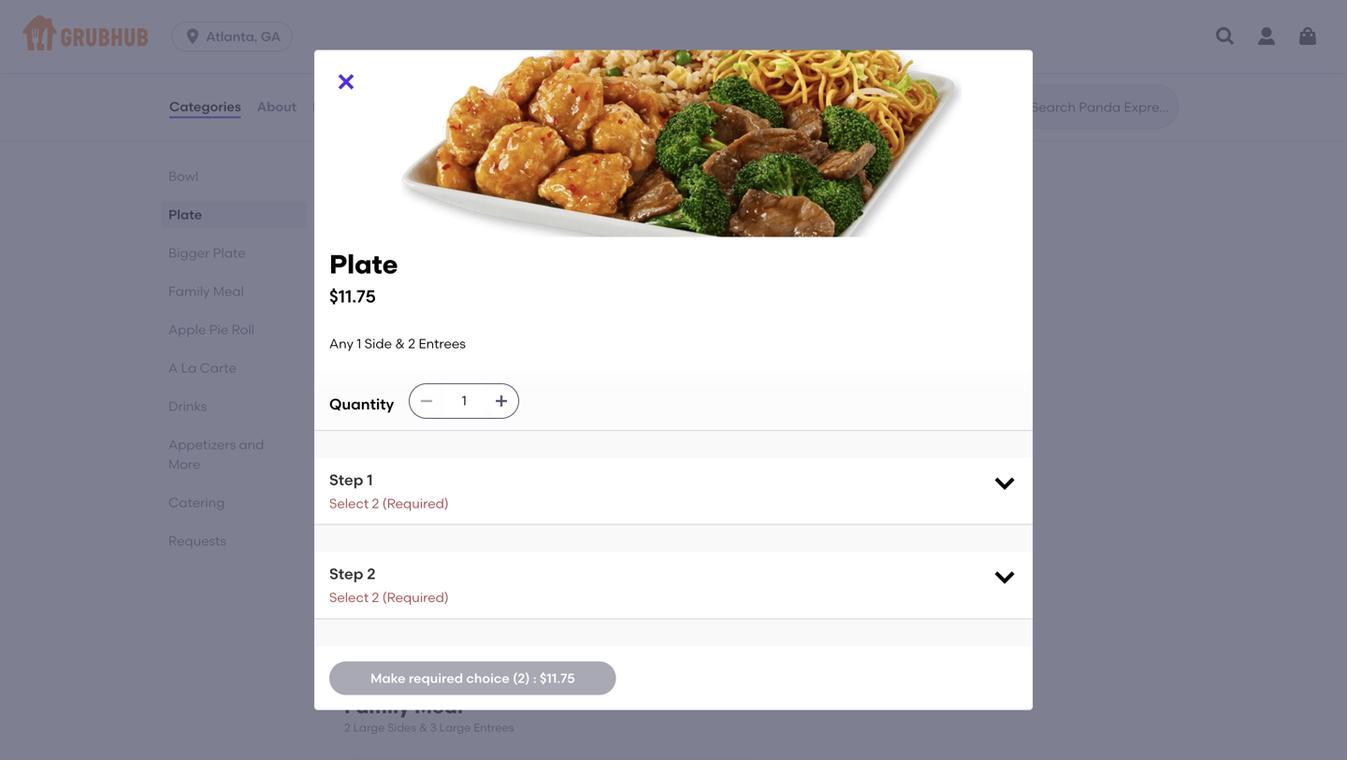 Task type: vqa. For each thing, say whether or not it's contained in the screenshot.
the right the See
no



Task type: describe. For each thing, give the bounding box(es) containing it.
more
[[168, 457, 201, 473]]

2 inside step 1 select 2 (required)
[[372, 496, 379, 512]]

family for family meal
[[168, 284, 210, 299]]

quantity
[[329, 396, 394, 414]]

appetizers
[[168, 437, 236, 453]]

bowl 1 side & 1 entree
[[344, 23, 430, 63]]

$13.65 +
[[698, 548, 744, 564]]

any 1 side & 1 entree
[[359, 127, 487, 142]]

any for bigger
[[359, 575, 384, 591]]

select for 2
[[329, 590, 369, 606]]

3 inside family meal 2 large sides & 3 large entrees
[[430, 722, 437, 735]]

(required) for step 2
[[382, 590, 449, 606]]

any for bowl
[[359, 127, 384, 142]]

meal for family meal 2 large sides & 3 large entrees
[[415, 696, 463, 719]]

0 horizontal spatial bigger plate
[[168, 245, 246, 261]]

1 vertical spatial 3
[[438, 575, 446, 591]]

atlanta, ga button
[[171, 22, 301, 51]]

1 horizontal spatial $11.75
[[540, 671, 575, 687]]

entree for bowl
[[395, 50, 430, 63]]

+ for bowl
[[737, 100, 744, 116]]

2 vertical spatial bigger
[[359, 548, 402, 564]]

& inside bowl 1 side & 1 entree
[[377, 50, 386, 63]]

& inside plate 1 side & 2 entrees
[[377, 274, 386, 287]]

select for 1
[[329, 496, 369, 512]]

side inside bigger plate 1 side & 3 entrees
[[351, 498, 375, 511]]

side inside plate 1 side & 2 entrees
[[351, 274, 375, 287]]

any for plate
[[359, 351, 384, 366]]

atlanta, ga
[[206, 29, 281, 44]]

any 1 side & 3 entrees
[[359, 575, 496, 591]]

about
[[257, 99, 297, 115]]

entree for any
[[446, 127, 487, 142]]

carte
[[200, 360, 237, 376]]

1 large from the left
[[353, 722, 385, 735]]

svg image inside atlanta, ga button
[[184, 27, 202, 46]]

family meal
[[168, 284, 244, 299]]

entrees inside bigger plate 1 side & 3 entrees
[[398, 498, 438, 511]]

plate inside bigger plate 1 side & 3 entrees
[[415, 471, 467, 495]]

reviews button
[[312, 73, 366, 140]]

bigger plate 1 side & 3 entrees
[[344, 471, 467, 511]]

:
[[533, 671, 537, 687]]

$9.90
[[704, 100, 737, 116]]

$13.65
[[698, 548, 737, 564]]

bigger plate image
[[612, 535, 752, 657]]

3 inside bigger plate 1 side & 3 entrees
[[389, 498, 395, 511]]

& inside bigger plate 1 side & 3 entrees
[[377, 498, 386, 511]]

Input item quantity number field
[[444, 384, 485, 418]]

categories
[[169, 99, 241, 115]]

$11.75 inside plate $11.75
[[329, 286, 376, 307]]

entrees inside plate 1 side & 2 entrees
[[398, 274, 438, 287]]

step for step 2
[[329, 565, 363, 584]]

bowl image
[[612, 87, 752, 209]]

a
[[168, 360, 178, 376]]

1 vertical spatial bigger plate
[[359, 548, 439, 564]]

appetizers and more
[[168, 437, 264, 473]]



Task type: locate. For each thing, give the bounding box(es) containing it.
bigger plate up step 2 select 2 (required)
[[359, 548, 439, 564]]

svg image
[[184, 27, 202, 46], [419, 394, 434, 409], [494, 394, 509, 409]]

1 horizontal spatial bigger plate
[[359, 548, 439, 564]]

(required)
[[382, 496, 449, 512], [382, 590, 449, 606]]

make required choice (2) : $11.75
[[371, 671, 575, 687]]

svg image left input item quantity number field
[[419, 394, 434, 409]]

1 horizontal spatial entree
[[446, 127, 487, 142]]

any
[[359, 127, 384, 142], [329, 336, 354, 352], [359, 351, 384, 366], [359, 575, 384, 591]]

meal for family meal
[[213, 284, 244, 299]]

step 2 select 2 (required)
[[329, 565, 449, 606]]

3
[[389, 498, 395, 511], [438, 575, 446, 591], [430, 722, 437, 735]]

requests
[[168, 533, 226, 549]]

2 inside family meal 2 large sides & 3 large entrees
[[344, 722, 351, 735]]

1 inside plate 1 side & 2 entrees
[[344, 274, 348, 287]]

apple
[[168, 322, 206, 338]]

select
[[329, 496, 369, 512], [329, 590, 369, 606]]

bigger inside bigger plate 1 side & 3 entrees
[[344, 471, 410, 495]]

1 vertical spatial bowl
[[168, 168, 199, 184]]

(required) inside step 2 select 2 (required)
[[382, 590, 449, 606]]

family meal 2 large sides & 3 large entrees
[[344, 696, 514, 735]]

0 vertical spatial select
[[329, 496, 369, 512]]

step
[[329, 471, 363, 489], [329, 565, 363, 584]]

family for family meal 2 large sides & 3 large entrees
[[344, 696, 410, 719]]

0 vertical spatial (required)
[[382, 496, 449, 512]]

1 horizontal spatial bowl
[[344, 23, 393, 47]]

1 horizontal spatial large
[[440, 722, 471, 735]]

(required) for step 1
[[382, 496, 449, 512]]

entrees
[[398, 274, 438, 287], [419, 336, 466, 352], [449, 351, 496, 366], [398, 498, 438, 511], [449, 575, 496, 591], [474, 722, 514, 735]]

1 vertical spatial meal
[[415, 696, 463, 719]]

bigger down the "quantity"
[[344, 471, 410, 495]]

categories button
[[168, 73, 242, 140]]

family inside family meal 2 large sides & 3 large entrees
[[344, 696, 410, 719]]

0 vertical spatial 3
[[389, 498, 395, 511]]

0 vertical spatial entree
[[395, 50, 430, 63]]

bigger
[[168, 245, 210, 261], [344, 471, 410, 495], [359, 548, 402, 564]]

1
[[344, 50, 348, 63], [389, 50, 393, 63], [387, 127, 392, 142], [438, 127, 443, 142], [344, 274, 348, 287], [357, 336, 362, 352], [387, 351, 392, 366], [367, 471, 373, 489], [344, 498, 348, 511], [387, 575, 392, 591]]

any 1 side & 2 entrees up input item quantity number field
[[359, 351, 496, 366]]

ga
[[261, 29, 281, 44]]

choice
[[466, 671, 510, 687]]

main navigation navigation
[[0, 0, 1348, 73]]

bigger up step 2 select 2 (required)
[[359, 548, 402, 564]]

svg image right input item quantity number field
[[494, 394, 509, 409]]

plate 1 side & 2 entrees
[[344, 247, 438, 287]]

0 horizontal spatial large
[[353, 722, 385, 735]]

drinks
[[168, 399, 207, 415]]

meal inside family meal 2 large sides & 3 large entrees
[[415, 696, 463, 719]]

bigger up family meal at the top left of the page
[[168, 245, 210, 261]]

2 horizontal spatial 3
[[438, 575, 446, 591]]

plate inside plate 1 side & 2 entrees
[[344, 247, 397, 271]]

0 vertical spatial meal
[[213, 284, 244, 299]]

select inside step 1 select 2 (required)
[[329, 496, 369, 512]]

(required) inside step 1 select 2 (required)
[[382, 496, 449, 512]]

svg image
[[1215, 25, 1237, 48], [1297, 25, 1320, 48], [335, 71, 358, 93], [992, 470, 1018, 496], [992, 564, 1018, 590]]

step down step 1 select 2 (required)
[[329, 565, 363, 584]]

2 step from the top
[[329, 565, 363, 584]]

Search Panda Express (3101) search field
[[1030, 98, 1173, 116]]

(required) up 'any 1 side & 3 entrees'
[[382, 496, 449, 512]]

(2)
[[513, 671, 530, 687]]

2 inside plate 1 side & 2 entrees
[[389, 274, 395, 287]]

1 vertical spatial bigger
[[344, 471, 410, 495]]

1 inside bigger plate 1 side & 3 entrees
[[344, 498, 348, 511]]

entree
[[395, 50, 430, 63], [446, 127, 487, 142]]

step 1 select 2 (required)
[[329, 471, 449, 512]]

a la carte
[[168, 360, 237, 376]]

2 + from the top
[[737, 548, 744, 564]]

$11.75
[[329, 286, 376, 307], [540, 671, 575, 687]]

apple pie roll
[[168, 322, 255, 338]]

1 vertical spatial select
[[329, 590, 369, 606]]

1 vertical spatial step
[[329, 565, 363, 584]]

& inside family meal 2 large sides & 3 large entrees
[[419, 722, 428, 735]]

0 horizontal spatial bowl
[[168, 168, 199, 184]]

roll
[[232, 322, 255, 338]]

1 vertical spatial +
[[737, 548, 744, 564]]

0 vertical spatial +
[[737, 100, 744, 116]]

2 vertical spatial 3
[[430, 722, 437, 735]]

required
[[409, 671, 463, 687]]

2 horizontal spatial svg image
[[494, 394, 509, 409]]

la
[[181, 360, 197, 376]]

plate image
[[612, 311, 752, 433]]

1 horizontal spatial 3
[[430, 722, 437, 735]]

step for step 1
[[329, 471, 363, 489]]

1 horizontal spatial svg image
[[419, 394, 434, 409]]

1 inside step 1 select 2 (required)
[[367, 471, 373, 489]]

large
[[353, 722, 385, 735], [440, 722, 471, 735]]

1 select from the top
[[329, 496, 369, 512]]

1 vertical spatial $11.75
[[540, 671, 575, 687]]

bowl up reviews
[[344, 23, 393, 47]]

step inside step 1 select 2 (required)
[[329, 471, 363, 489]]

0 horizontal spatial svg image
[[184, 27, 202, 46]]

bowl down categories button at the top
[[168, 168, 199, 184]]

make
[[371, 671, 406, 687]]

family down make
[[344, 696, 410, 719]]

meal up the pie
[[213, 284, 244, 299]]

1 vertical spatial entree
[[446, 127, 487, 142]]

1 horizontal spatial family
[[344, 696, 410, 719]]

0 horizontal spatial $11.75
[[329, 286, 376, 307]]

bowl
[[344, 23, 393, 47], [168, 168, 199, 184]]

$9.90 +
[[704, 100, 744, 116]]

sides
[[388, 722, 416, 735]]

about button
[[256, 73, 298, 140]]

bowl for bowl 1 side & 1 entree
[[344, 23, 393, 47]]

0 vertical spatial bigger
[[168, 245, 210, 261]]

1 vertical spatial family
[[344, 696, 410, 719]]

large down make required choice (2) : $11.75 at the left bottom of the page
[[440, 722, 471, 735]]

+
[[737, 100, 744, 116], [737, 548, 744, 564]]

0 vertical spatial bowl
[[344, 23, 393, 47]]

catering
[[168, 495, 225, 511]]

0 horizontal spatial meal
[[213, 284, 244, 299]]

1 + from the top
[[737, 100, 744, 116]]

side inside bowl 1 side & 1 entree
[[351, 50, 375, 63]]

&
[[377, 50, 386, 63], [425, 127, 435, 142], [377, 274, 386, 287], [395, 336, 405, 352], [425, 351, 435, 366], [377, 498, 386, 511], [425, 575, 435, 591], [419, 722, 428, 735]]

0 horizontal spatial entree
[[395, 50, 430, 63]]

meal
[[213, 284, 244, 299], [415, 696, 463, 719]]

bowl for bowl
[[168, 168, 199, 184]]

bigger plate
[[168, 245, 246, 261], [359, 548, 439, 564]]

2 (required) from the top
[[382, 590, 449, 606]]

2
[[389, 274, 395, 287], [408, 336, 416, 352], [438, 351, 446, 366], [372, 496, 379, 512], [367, 565, 376, 584], [372, 590, 379, 606], [344, 722, 351, 735]]

1 horizontal spatial meal
[[415, 696, 463, 719]]

and
[[239, 437, 264, 453]]

1 (required) from the top
[[382, 496, 449, 512]]

side
[[351, 50, 375, 63], [395, 127, 422, 142], [351, 274, 375, 287], [365, 336, 392, 352], [395, 351, 422, 366], [351, 498, 375, 511], [395, 575, 422, 591]]

any 1 side & 2 entrees up the "quantity"
[[329, 336, 466, 352]]

0 horizontal spatial family
[[168, 284, 210, 299]]

meal down required
[[415, 696, 463, 719]]

0 horizontal spatial 3
[[389, 498, 395, 511]]

1 step from the top
[[329, 471, 363, 489]]

reviews
[[313, 99, 365, 115]]

step down the "quantity"
[[329, 471, 363, 489]]

large left sides
[[353, 722, 385, 735]]

1 vertical spatial (required)
[[382, 590, 449, 606]]

any 1 side & 2 entrees
[[329, 336, 466, 352], [359, 351, 496, 366]]

select inside step 2 select 2 (required)
[[329, 590, 369, 606]]

plate $11.75
[[329, 249, 398, 307]]

0 vertical spatial bigger plate
[[168, 245, 246, 261]]

2 select from the top
[[329, 590, 369, 606]]

entrees inside family meal 2 large sides & 3 large entrees
[[474, 722, 514, 735]]

+ for bigger plate
[[737, 548, 744, 564]]

pie
[[209, 322, 229, 338]]

family
[[168, 284, 210, 299], [344, 696, 410, 719]]

bigger plate up family meal at the top left of the page
[[168, 245, 246, 261]]

step inside step 2 select 2 (required)
[[329, 565, 363, 584]]

0 vertical spatial family
[[168, 284, 210, 299]]

bowl inside bowl 1 side & 1 entree
[[344, 23, 393, 47]]

2 large from the left
[[440, 722, 471, 735]]

0 vertical spatial $11.75
[[329, 286, 376, 307]]

plate
[[168, 207, 202, 223], [213, 245, 246, 261], [344, 247, 397, 271], [329, 249, 398, 280], [359, 324, 393, 340], [415, 471, 467, 495], [405, 548, 439, 564]]

family up apple
[[168, 284, 210, 299]]

(required) up required
[[382, 590, 449, 606]]

atlanta,
[[206, 29, 258, 44]]

0 vertical spatial step
[[329, 471, 363, 489]]

entree inside bowl 1 side & 1 entree
[[395, 50, 430, 63]]

svg image left atlanta,
[[184, 27, 202, 46]]



